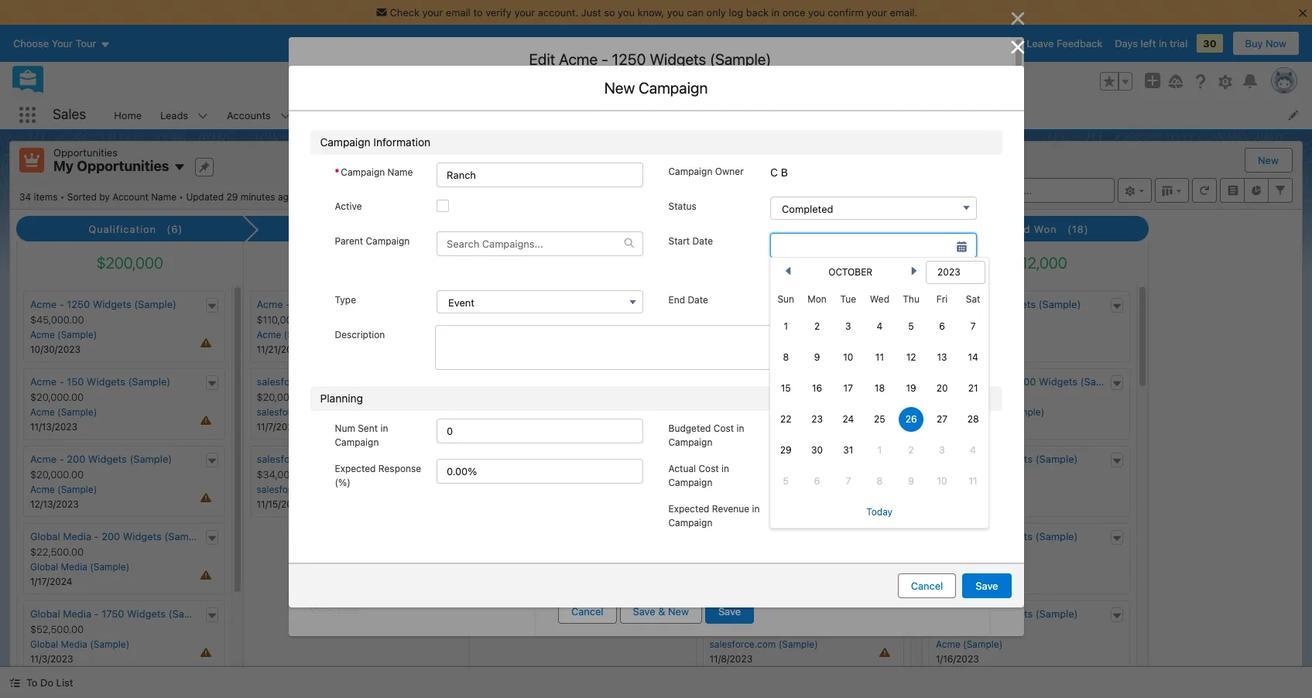 Task type: vqa. For each thing, say whether or not it's contained in the screenshot.
middle Robotnik
no



Task type: locate. For each thing, give the bounding box(es) containing it.
new campaign
[[605, 79, 708, 97]]

$17,000.00 acme (sample)
[[710, 314, 777, 341]]

0 vertical spatial 30
[[1204, 37, 1217, 50]]

0 horizontal spatial save
[[633, 606, 656, 618]]

widgets right 650
[[995, 453, 1033, 466]]

save button up "300"
[[963, 574, 1012, 599]]

* up $20,000.00 salesforce.com (sample) 11/7/2023
[[312, 373, 316, 385]]

2 down 26 'cell'
[[909, 444, 915, 456]]

acme (sample) link up 12/13/2023
[[30, 484, 97, 496]]

(sample) inside $22,500.00 global media (sample) 1/17/2024
[[90, 562, 130, 573]]

0 horizontal spatial 29
[[227, 191, 238, 203]]

text default image inside 'to do list' button
[[9, 678, 20, 689]]

list item
[[307, 128, 641, 194], [660, 128, 994, 180], [660, 180, 994, 233], [660, 233, 994, 286], [307, 263, 641, 316], [307, 457, 641, 510], [660, 457, 994, 510]]

200 up planning
[[338, 376, 357, 388]]

calendar
[[494, 109, 536, 121]]

salesforce.com down the 11/21/2023
[[257, 376, 328, 388]]

cost right actual
[[699, 463, 719, 475]]

2 • from the left
[[179, 191, 184, 203]]

cost for budgeted
[[714, 423, 734, 435]]

9 up expected revenue in campaign text field
[[909, 475, 915, 487]]

opportunities
[[391, 109, 455, 121], [53, 146, 118, 159], [77, 158, 169, 174]]

0 horizontal spatial 9
[[815, 351, 821, 363]]

opportunities up campaign information
[[391, 109, 455, 121]]

text default image for salesforce.com - 320 widgets (sample)
[[445, 456, 455, 467]]

2 your from the left
[[515, 6, 535, 19]]

1 vertical spatial 1
[[878, 444, 882, 456]]

4 down end date "text field"
[[877, 320, 883, 332]]

0 horizontal spatial 200
[[67, 453, 85, 466]]

Expected Response (%) text field
[[437, 460, 644, 484]]

1 vertical spatial * text field
[[418, 318, 638, 342]]

campaign
[[639, 79, 708, 97], [320, 135, 371, 148], [669, 166, 713, 177], [341, 166, 385, 178], [366, 235, 410, 247], [335, 437, 379, 449], [669, 437, 713, 449], [669, 477, 713, 489], [669, 518, 713, 529]]

salesforce.com - 210 widgets (sample)
[[710, 608, 895, 621]]

$75,000.00
[[936, 391, 990, 404]]

acme inside $60,000.00 acme (sample)
[[936, 484, 961, 496]]

- left 500
[[966, 531, 970, 543]]

in for days left in trial
[[1160, 37, 1168, 50]]

inverse image
[[1009, 9, 1028, 28]]

1 horizontal spatial 1
[[878, 444, 882, 456]]

0 vertical spatial group
[[1101, 72, 1133, 91]]

0 vertical spatial 4
[[877, 320, 883, 332]]

acme - 200 widgets (sample)
[[30, 453, 172, 466]]

650
[[973, 453, 992, 466]]

acme inside acme (sample) 1/2/2024
[[710, 407, 735, 418]]

media down $52,500.00
[[61, 639, 87, 651]]

your right verify
[[515, 6, 535, 19]]

to
[[26, 677, 38, 689]]

(7)
[[844, 223, 859, 236]]

expected for expected revenue in campaign
[[669, 504, 710, 515]]

actual
[[669, 463, 696, 475]]

2 horizontal spatial new
[[1259, 154, 1280, 167]]

1 horizontal spatial save button
[[963, 574, 1012, 599]]

save left &
[[633, 606, 656, 618]]

$20,000.00 inside $20,000.00 acme (sample) 11/13/2023
[[30, 391, 84, 404]]

save up $20,000.00 salesforce.com (sample) 11/8/2023
[[719, 606, 741, 618]]

0 vertical spatial owner
[[716, 166, 744, 177]]

date for end date
[[688, 295, 709, 306]]

29 left minutes at left
[[227, 191, 238, 203]]

text default image for acme - 150 widgets (sample)
[[206, 379, 217, 390]]

* down contacts
[[312, 151, 316, 163]]

in right left
[[1160, 37, 1168, 50]]

* text field up event popup button in the top of the page
[[418, 231, 638, 256]]

3 you from the left
[[809, 6, 826, 19]]

(sample) inside $20,000.00 acme (sample) 11/13/2023
[[57, 407, 97, 418]]

1 horizontal spatial owner
[[716, 166, 744, 177]]

widgets right 180 at the right bottom
[[801, 531, 840, 543]]

name right account
[[151, 191, 177, 203]]

completed
[[782, 203, 834, 215]]

1 vertical spatial description
[[304, 565, 368, 579]]

information for additional information
[[363, 424, 427, 438]]

in right sent on the left bottom of the page
[[381, 423, 388, 435]]

media down $10,000.00
[[741, 484, 767, 496]]

leave feedback link
[[1027, 37, 1103, 50]]

dashboards list item
[[630, 101, 725, 129]]

1 horizontal spatial cancel button
[[898, 574, 957, 599]]

1 vertical spatial cancel button
[[558, 600, 617, 624]]

1250 inside my opportunities|opportunities|list view element
[[67, 298, 90, 311]]

campaign down campaign information
[[341, 166, 385, 178]]

1 horizontal spatial 30
[[1204, 37, 1217, 50]]

- left 650
[[966, 453, 970, 466]]

None text field
[[437, 162, 644, 187]]

0 vertical spatial 10
[[844, 351, 854, 363]]

(18)
[[1068, 223, 1090, 236]]

buy now
[[1246, 37, 1287, 50]]

1 vertical spatial expected
[[669, 504, 710, 515]]

reports list item
[[725, 101, 800, 129]]

campaign right 'parent'
[[366, 235, 410, 247]]

$20,000.00 inside $20,000.00 salesforce.com (sample) 11/7/2023
[[257, 391, 310, 404]]

in for expected revenue in campaign
[[753, 504, 760, 515]]

acme (sample) link for 300
[[936, 639, 1003, 651]]

salesforce.com (sample) link down 21
[[936, 407, 1045, 418]]

salesforce.com inside $75,000.00 salesforce.com (sample) 4/19/2023
[[936, 407, 1003, 418]]

End Date text field
[[771, 292, 978, 317]]

acme (sample) link for 170
[[710, 329, 777, 341]]

edit
[[529, 50, 556, 68]]

owner inside opportunity owner
[[310, 210, 339, 222]]

expected inside expected revenue in campaign
[[669, 504, 710, 515]]

qualification
[[89, 223, 156, 236]]

1 vertical spatial 2
[[909, 444, 915, 456]]

grid
[[771, 287, 989, 528]]

text default image
[[625, 238, 636, 249], [445, 301, 455, 312], [445, 379, 455, 390], [886, 379, 897, 390], [206, 456, 217, 467], [206, 534, 217, 544], [1112, 534, 1123, 544], [886, 611, 897, 622], [1112, 611, 1123, 622], [9, 678, 20, 689]]

opportunities link
[[381, 101, 464, 129]]

1 horizontal spatial group
[[1101, 72, 1133, 91]]

can
[[687, 6, 704, 19]]

0 horizontal spatial 2
[[815, 320, 820, 332]]

negotiation
[[772, 223, 834, 236]]

13
[[938, 351, 948, 363]]

3 down 4/19/2023
[[940, 444, 946, 456]]

reports
[[734, 109, 771, 121]]

0 horizontal spatial save button
[[706, 600, 754, 624]]

2 vertical spatial new
[[668, 606, 689, 618]]

8 up today
[[877, 475, 883, 487]]

in inside budgeted cost in campaign
[[737, 423, 745, 435]]

(sample) inside $45,000.00 acme (sample) 10/30/2023
[[57, 329, 97, 341]]

2 horizontal spatial 200
[[338, 376, 357, 388]]

cost inside actual cost in campaign
[[699, 463, 719, 475]]

0 vertical spatial expected
[[335, 463, 376, 475]]

global media - 200 widgets (sample)
[[30, 531, 207, 543]]

text default image for acme - 170 widgets (sample)
[[886, 301, 897, 312]]

0 horizontal spatial name
[[151, 191, 177, 203]]

- left 1750
[[94, 608, 99, 621]]

10
[[844, 351, 854, 363], [938, 475, 948, 487]]

- left 170
[[739, 298, 744, 311]]

widgets right 140
[[767, 376, 805, 388]]

salesforce.com (sample) link for 200
[[257, 407, 365, 418]]

140
[[747, 376, 764, 388]]

widgets right 170
[[766, 298, 804, 311]]

1 horizontal spatial 2
[[909, 444, 915, 456]]

0 vertical spatial cost
[[714, 423, 734, 435]]

1 horizontal spatial expected
[[669, 504, 710, 515]]

campaign down sent on the left bottom of the page
[[335, 437, 379, 449]]

None search field
[[930, 178, 1115, 203]]

widgets right 500
[[995, 531, 1033, 543]]

1 horizontal spatial 7
[[971, 320, 976, 332]]

- left 150
[[59, 376, 64, 388]]

text default image for acme - 140 widgets (sample)
[[886, 379, 897, 390]]

text default image for salesforce.com - 600 widgets (sample)
[[1112, 379, 1123, 390]]

opportunity up needs
[[310, 198, 363, 210]]

acme inside the $36,000.00 acme (sample) 1/16/2023
[[936, 639, 961, 651]]

closed
[[995, 223, 1031, 236]]

widgets right 150
[[87, 376, 125, 388]]

$36,000.00
[[936, 624, 990, 636]]

2 horizontal spatial you
[[809, 6, 826, 19]]

cost for actual
[[699, 463, 719, 475]]

- left 600
[[1010, 376, 1015, 388]]

text default image for salesforce.com - 200 widgets (sample)
[[445, 379, 455, 390]]

date right start
[[693, 235, 713, 247]]

1 vertical spatial 30
[[812, 444, 823, 456]]

18
[[875, 382, 885, 394]]

11
[[876, 351, 885, 363], [969, 475, 978, 487]]

opportunity for information
[[304, 95, 371, 109]]

- for salesforce.com - 600 widgets (sample)
[[1010, 376, 1015, 388]]

in inside actual cost in campaign
[[722, 463, 730, 475]]

expected revenue in campaign
[[669, 504, 760, 529]]

date right end
[[688, 295, 709, 306]]

30 down 23
[[812, 444, 823, 456]]

(sample)
[[710, 50, 772, 68], [134, 298, 177, 311], [363, 298, 406, 311], [807, 298, 850, 311], [1039, 298, 1082, 311], [57, 329, 97, 341], [284, 329, 324, 341], [737, 329, 777, 341], [964, 329, 1003, 341], [128, 376, 171, 388], [401, 376, 443, 388], [808, 376, 851, 388], [1081, 376, 1123, 388], [57, 407, 97, 418], [326, 407, 365, 418], [737, 407, 777, 418], [1006, 407, 1045, 418], [130, 453, 172, 466], [401, 453, 443, 466], [838, 453, 881, 466], [1036, 453, 1079, 466], [57, 484, 97, 496], [326, 484, 365, 496], [770, 484, 809, 496], [964, 484, 1003, 496], [165, 531, 207, 543], [843, 531, 885, 543], [1036, 531, 1079, 543], [90, 562, 130, 573], [770, 562, 809, 573], [964, 562, 1003, 573], [169, 608, 211, 621], [852, 608, 895, 621], [1036, 608, 1079, 621], [90, 639, 130, 651], [779, 639, 819, 651], [964, 639, 1003, 651]]

widgets for acme - 200 widgets (sample)
[[88, 453, 127, 466]]

1 vertical spatial 3
[[940, 444, 946, 456]]

end
[[669, 295, 686, 306]]

0 vertical spatial 3
[[846, 320, 852, 332]]

28
[[968, 413, 980, 425]]

0 vertical spatial name
[[388, 166, 413, 178]]

(sample) inside $60,000.00 acme (sample)
[[964, 484, 1003, 496]]

Num Sent in Campaign text field
[[437, 419, 644, 444]]

widgets for acme - 1100 widgets (sample)
[[998, 298, 1036, 311]]

in
[[772, 6, 780, 19], [1160, 37, 1168, 50], [381, 423, 388, 435], [737, 423, 745, 435], [722, 463, 730, 475], [753, 504, 760, 515]]

- left 210
[[784, 608, 789, 621]]

global inside $22,500.00 global media (sample) 1/17/2024
[[30, 562, 58, 573]]

media up $22,500.00
[[63, 531, 91, 543]]

cancel up $36,000.00
[[912, 580, 944, 593]]

campaign inside actual cost in campaign
[[669, 477, 713, 489]]

acme
[[559, 50, 598, 68], [30, 298, 57, 311], [257, 298, 283, 311], [710, 298, 736, 311], [936, 298, 963, 311], [30, 329, 55, 341], [257, 329, 281, 341], [710, 329, 735, 341], [936, 329, 961, 341], [30, 376, 57, 388], [710, 376, 736, 388], [30, 407, 55, 418], [710, 407, 735, 418], [30, 453, 57, 466], [936, 453, 963, 466], [30, 484, 55, 496], [936, 484, 961, 496], [936, 531, 963, 543], [936, 562, 961, 573], [936, 608, 963, 621], [936, 639, 961, 651]]

30 inside grid
[[812, 444, 823, 456]]

1 horizontal spatial 3
[[940, 444, 946, 456]]

new inside my opportunities|opportunities|list view element
[[1259, 154, 1280, 167]]

accounts link
[[218, 101, 280, 129]]

once
[[783, 6, 806, 19]]

save button up 11/8/2023
[[706, 600, 754, 624]]

3 down tue
[[846, 320, 852, 332]]

1 vertical spatial owner
[[310, 210, 339, 222]]

1 horizontal spatial 29
[[781, 444, 792, 456]]

additional
[[304, 424, 360, 438]]

status
[[669, 200, 697, 212]]

list view controls image
[[1119, 178, 1153, 203]]

1 horizontal spatial your
[[515, 6, 535, 19]]

save inside button
[[633, 606, 656, 618]]

150
[[67, 376, 84, 388]]

global inside '$52,500.00 global media (sample) 11/3/2023'
[[30, 639, 58, 651]]

11 up 18
[[876, 351, 885, 363]]

complete this field.
[[418, 174, 504, 186]]

0 horizontal spatial 1
[[784, 320, 789, 332]]

0 horizontal spatial you
[[618, 6, 635, 19]]

in inside num sent in campaign
[[381, 423, 388, 435]]

october
[[829, 266, 873, 278]]

cancel button left save & new button
[[558, 600, 617, 624]]

1 vertical spatial 10
[[938, 475, 948, 487]]

widgets right 80
[[797, 453, 836, 466]]

5 down thu
[[909, 320, 915, 332]]

19
[[907, 382, 917, 394]]

start date
[[669, 235, 713, 247]]

select list display image
[[1156, 178, 1190, 203]]

salesforce.com inside $20,000.00 salesforce.com (sample) 11/7/2023
[[257, 407, 323, 418]]

- for acme - 1,200 widgets (sample)
[[286, 298, 291, 311]]

you left the can
[[668, 6, 684, 19]]

200
[[338, 376, 357, 388], [67, 453, 85, 466], [102, 531, 120, 543]]

0 horizontal spatial •
[[60, 191, 65, 203]]

5
[[909, 320, 915, 332], [784, 475, 789, 487]]

acme up "11/13/2023"
[[30, 407, 55, 418]]

media up global media (sample)
[[743, 531, 771, 543]]

$20,000.00 inside $20,000.00 salesforce.com (sample) 11/8/2023
[[710, 624, 763, 636]]

accounts list item
[[218, 101, 300, 129]]

so
[[604, 6, 615, 19]]

1 your from the left
[[423, 6, 443, 19]]

1 vertical spatial date
[[688, 295, 709, 306]]

tue
[[841, 293, 857, 305]]

1 vertical spatial new
[[1259, 154, 1280, 167]]

acme - 500 widgets (sample) link
[[936, 531, 1079, 543]]

email
[[446, 6, 471, 19]]

campaign down budgeted
[[669, 437, 713, 449]]

in up $10,000.00
[[737, 423, 745, 435]]

0 horizontal spatial expected
[[335, 463, 376, 475]]

do
[[40, 677, 53, 689]]

4
[[877, 320, 883, 332], [971, 444, 977, 456]]

1 horizontal spatial 9
[[909, 475, 915, 487]]

11/3/2023
[[30, 654, 73, 665]]

1 vertical spatial name
[[151, 191, 177, 203]]

in inside expected revenue in campaign
[[753, 504, 760, 515]]

0 vertical spatial 8
[[783, 351, 789, 363]]

acme - 1250 widgets (sample) link
[[30, 298, 177, 311]]

29 down the 22
[[781, 444, 792, 456]]

0 horizontal spatial your
[[423, 6, 443, 19]]

save up "300"
[[976, 580, 999, 593]]

salesforce.com - 200 widgets (sample)
[[257, 376, 443, 388]]

1 horizontal spatial 1250
[[612, 50, 646, 68]]

widgets down num sent in campaign
[[359, 453, 398, 466]]

Parent Campaign text field
[[438, 232, 625, 255]]

leads list item
[[151, 101, 218, 129]]

save
[[976, 580, 999, 593], [633, 606, 656, 618], [719, 606, 741, 618]]

information for description information
[[372, 565, 436, 579]]

170
[[747, 298, 763, 311]]

in right back
[[772, 6, 780, 19]]

1 vertical spatial 1250
[[67, 298, 90, 311]]

widgets up planning
[[360, 376, 398, 388]]

1 vertical spatial 4
[[971, 444, 977, 456]]

num sent in campaign
[[335, 423, 388, 449]]

(sample) inside the $36,000.00 acme (sample) 1/16/2023
[[964, 639, 1003, 651]]

0 horizontal spatial 10
[[844, 351, 854, 363]]

list item containing *
[[307, 128, 641, 194]]

0 horizontal spatial 11
[[876, 351, 885, 363]]

acme (sample) link for 1,200
[[257, 329, 324, 341]]

acme (sample) link for 200
[[30, 484, 97, 496]]

(sample) inside $20,000.00 salesforce.com (sample) 11/7/2023
[[326, 407, 365, 418]]

salesforce.com - 600 widgets (sample) link
[[936, 376, 1123, 388]]

acme inside $17,000.00 acme (sample)
[[710, 329, 735, 341]]

1 vertical spatial 200
[[67, 453, 85, 466]]

expected inside expected response (%)
[[335, 463, 376, 475]]

complete
[[418, 174, 461, 186]]

11/21/2023
[[257, 344, 304, 356]]

- left 80
[[774, 453, 779, 466]]

grid containing sun
[[771, 287, 989, 528]]

confirm
[[828, 6, 864, 19]]

0 horizontal spatial 5
[[784, 475, 789, 487]]

Description text field
[[435, 326, 978, 370]]

widgets inside global media - 80 widgets (sample) $10,000.00 global media (sample) 2/1/2024
[[797, 453, 836, 466]]

leave feedback
[[1027, 37, 1103, 50]]

1 down acme - 170 widgets (sample) link
[[784, 320, 789, 332]]

1 vertical spatial 6
[[815, 475, 821, 487]]

11/13/2023
[[30, 421, 78, 433]]

1 vertical spatial 7
[[846, 475, 851, 487]]

26
[[906, 413, 918, 425]]

1 vertical spatial 9
[[909, 475, 915, 487]]

b
[[781, 166, 788, 179]]

0 horizontal spatial cancel button
[[558, 600, 617, 624]]

list
[[105, 101, 1313, 129]]

campaign inside num sent in campaign
[[335, 437, 379, 449]]

0 vertical spatial opportunity
[[304, 95, 371, 109]]

4 up $60,000.00
[[971, 444, 977, 456]]

$20,000.00 inside $20,000.00 acme (sample) 12/13/2023
[[30, 469, 84, 481]]

in right revenue
[[753, 504, 760, 515]]

1 vertical spatial save button
[[706, 600, 754, 624]]

text default image
[[206, 301, 217, 312], [886, 301, 897, 312], [1112, 301, 1123, 312], [206, 379, 217, 390], [1112, 379, 1123, 390], [445, 456, 455, 467], [1112, 456, 1123, 467], [206, 611, 217, 622]]

12
[[907, 351, 917, 363]]

media down global media - 180 widgets (sample) 'link'
[[741, 562, 767, 573]]

$60,000.00 acme (sample)
[[936, 469, 1003, 496]]

widgets right 1750
[[127, 608, 166, 621]]

1 vertical spatial opportunity
[[310, 198, 363, 210]]

0 vertical spatial 29
[[227, 191, 238, 203]]

0 vertical spatial cancel button
[[898, 574, 957, 599]]

acme up 9/4/2023
[[936, 562, 961, 573]]

None text field
[[771, 148, 991, 173], [771, 253, 991, 278], [418, 284, 638, 308], [535, 600, 991, 638], [771, 148, 991, 173], [771, 253, 991, 278], [418, 284, 638, 308], [535, 600, 991, 638]]

29 inside grid
[[781, 444, 792, 456]]

widgets for acme - 170 widgets (sample)
[[766, 298, 804, 311]]

cost inside budgeted cost in campaign
[[714, 423, 734, 435]]

1/16/2023
[[936, 654, 980, 665]]

acme up '1/16/2023'
[[936, 639, 961, 651]]

log
[[729, 6, 744, 19]]

widgets for salesforce.com - 210 widgets (sample)
[[811, 608, 850, 621]]

campaign down 2/1/2024
[[669, 518, 713, 529]]

- for salesforce.com - 210 widgets (sample)
[[784, 608, 789, 621]]

widgets right 600
[[1040, 376, 1078, 388]]

0 horizontal spatial 6
[[815, 475, 821, 487]]

text default image for global media - 200 widgets (sample)
[[206, 534, 217, 544]]

3 your from the left
[[867, 6, 888, 19]]

- for salesforce.com - 200 widgets (sample)
[[331, 376, 335, 388]]

1 horizontal spatial 8
[[877, 475, 883, 487]]

$20,000.00 for acme - 150 widgets (sample)
[[30, 391, 84, 404]]

27
[[937, 413, 948, 425]]

opportunities down sales
[[53, 146, 118, 159]]

widgets for acme - 500 widgets (sample)
[[995, 531, 1033, 543]]

0 horizontal spatial 30
[[812, 444, 823, 456]]

salesforce.com - 600 widgets (sample)
[[936, 376, 1123, 388]]

(sample) inside $20,000.00 salesforce.com (sample) 11/8/2023
[[779, 639, 819, 651]]

acme (sample) link for 1250
[[30, 329, 97, 341]]

response
[[379, 463, 422, 475]]

1 vertical spatial cancel
[[572, 606, 604, 618]]

200 up $20,000.00 acme (sample) 12/13/2023
[[67, 453, 85, 466]]

new
[[605, 79, 635, 97], [1259, 154, 1280, 167], [668, 606, 689, 618]]

in for actual cost in campaign
[[722, 463, 730, 475]]

- left 140
[[739, 376, 744, 388]]

- for acme - 300 widgets (sample)
[[966, 608, 970, 621]]

c
[[771, 166, 778, 179]]

0 vertical spatial * text field
[[418, 231, 638, 256]]

- for acme - 200 widgets (sample)
[[59, 453, 64, 466]]

3
[[846, 320, 852, 332], [940, 444, 946, 456]]

* text field
[[418, 231, 638, 256], [418, 318, 638, 342]]

expected response (%)
[[335, 463, 422, 489]]

acme up $60,000.00
[[936, 453, 963, 466]]

actual cost in campaign
[[669, 463, 730, 489]]

acme (sample) link down $60,000.00
[[936, 484, 1003, 496]]

24
[[843, 413, 855, 425]]

0 vertical spatial *
[[312, 151, 316, 163]]

acme (sample) link up "11/13/2023"
[[30, 407, 97, 418]]

1 horizontal spatial •
[[179, 191, 184, 203]]

- for acme - 1100 widgets (sample)
[[966, 298, 970, 311]]

salesforce.com
[[257, 376, 328, 388], [936, 376, 1008, 388], [257, 407, 323, 418], [936, 407, 1003, 418], [257, 453, 328, 466], [257, 484, 323, 496], [710, 608, 781, 621], [710, 639, 776, 651]]

opportunities inside the opportunities link
[[391, 109, 455, 121]]

Start Date text field
[[771, 233, 978, 258]]

$10,000.00
[[710, 469, 762, 481]]

- up $105,000.00
[[966, 298, 970, 311]]

widgets for salesforce.com - 320 widgets (sample)
[[359, 453, 398, 466]]

1250 up $45,000.00
[[67, 298, 90, 311]]

(sample) inside $34,000.00 salesforce.com (sample) 11/15/2023
[[326, 484, 365, 496]]

calendar list item
[[484, 101, 565, 129]]

1
[[784, 320, 789, 332], [878, 444, 882, 456]]

- for acme - 650 widgets (sample)
[[966, 453, 970, 466]]

you right once
[[809, 6, 826, 19]]

$52,500.00
[[30, 624, 84, 636]]

inverse image
[[1009, 38, 1028, 56]]

0 vertical spatial 7
[[971, 320, 976, 332]]

- up $110,000.00 on the top left of page
[[286, 298, 291, 311]]

1 vertical spatial 29
[[781, 444, 792, 456]]

you right so on the top left
[[618, 6, 635, 19]]

type
[[335, 295, 356, 306]]

- for acme - 500 widgets (sample)
[[966, 531, 970, 543]]

Active checkbox
[[437, 200, 449, 212]]

campaign name
[[341, 166, 413, 178]]

your left email
[[423, 6, 443, 19]]

0 horizontal spatial owner
[[310, 210, 339, 222]]

description
[[335, 329, 385, 341], [304, 565, 368, 579]]

group
[[1101, 72, 1133, 91], [310, 318, 638, 342]]

widgets for acme - 1,200 widgets (sample)
[[322, 298, 361, 311]]

- up $45,000.00
[[59, 298, 64, 311]]

salesforce.com up the 11/7/2023
[[257, 407, 323, 418]]

widgets right "300"
[[995, 608, 1033, 621]]

11 down 650
[[969, 475, 978, 487]]

2 horizontal spatial save
[[976, 580, 999, 593]]

widgets right 1100
[[998, 298, 1036, 311]]

1 horizontal spatial 11
[[969, 475, 978, 487]]



Task type: describe. For each thing, give the bounding box(es) containing it.
1 horizontal spatial save
[[719, 606, 741, 618]]

global media - 180 widgets (sample) link
[[710, 531, 885, 543]]

acme left 150
[[30, 376, 57, 388]]

acme - 300 widgets (sample)
[[936, 608, 1079, 621]]

acme - 650 widgets (sample)
[[936, 453, 1079, 466]]

acme - 170 widgets (sample)
[[710, 298, 850, 311]]

0 vertical spatial 9
[[815, 351, 821, 363]]

0 vertical spatial 2
[[815, 320, 820, 332]]

name inside my opportunities|opportunities|list view element
[[151, 191, 177, 203]]

1 horizontal spatial 10
[[938, 475, 948, 487]]

(sample) inside '$52,500.00 global media (sample) 11/3/2023'
[[90, 639, 130, 651]]

- for acme - 170 widgets (sample)
[[739, 298, 744, 311]]

global media (sample) link down 180 at the right bottom
[[710, 562, 809, 573]]

Actual Cost in Campaign text field
[[771, 460, 978, 484]]

acme inside $45,000.00 acme (sample) 10/30/2023
[[30, 329, 55, 341]]

text default image for acme - 200 widgets (sample)
[[206, 456, 217, 467]]

widgets for acme - 140 widgets (sample)
[[767, 376, 805, 388]]

text default image for salesforce.com - 210 widgets (sample)
[[886, 611, 897, 622]]

0 horizontal spatial 3
[[846, 320, 852, 332]]

acme - 150 widgets (sample)
[[30, 376, 171, 388]]

0 horizontal spatial group
[[310, 318, 638, 342]]

1 horizontal spatial cancel
[[912, 580, 944, 593]]

days left in trial
[[1116, 37, 1188, 50]]

widgets for salesforce.com - 200 widgets (sample)
[[360, 376, 398, 388]]

today
[[867, 506, 893, 518]]

$110,000.00 acme (sample) 11/21/2023
[[257, 314, 324, 356]]

(sample) inside acme (sample) 9/4/2023
[[964, 562, 1003, 573]]

1 horizontal spatial name
[[388, 166, 413, 178]]

to do list button
[[0, 668, 82, 699]]

1 you from the left
[[618, 6, 635, 19]]

- for acme - 150 widgets (sample)
[[59, 376, 64, 388]]

completed button
[[771, 197, 978, 220]]

owner for campaign information
[[716, 166, 744, 177]]

end date
[[669, 295, 709, 306]]

accounts
[[227, 109, 271, 121]]

- for salesforce.com - 320 widgets (sample)
[[331, 453, 335, 466]]

my opportunities
[[53, 158, 169, 174]]

(sample) inside the $110,000.00 acme (sample) 11/21/2023
[[284, 329, 324, 341]]

acme left 140
[[710, 376, 736, 388]]

- inside global media - 80 widgets (sample) $10,000.00 global media (sample) 2/1/2024
[[774, 453, 779, 466]]

campaign up dashboards list item
[[639, 79, 708, 97]]

owner for opportunity information
[[310, 210, 339, 222]]

text default image for acme - 650 widgets (sample)
[[1112, 456, 1123, 467]]

dashboards link
[[630, 101, 705, 129]]

0 vertical spatial save button
[[963, 574, 1012, 599]]

acme - 1100 widgets (sample) link
[[936, 298, 1082, 311]]

1 horizontal spatial 4
[[971, 444, 977, 456]]

acme (sample) link for 1100
[[936, 329, 1003, 341]]

my opportunities|opportunities|list view element
[[9, 141, 1304, 699]]

- down so on the top left
[[602, 50, 609, 68]]

sat
[[967, 293, 981, 305]]

media up $10,000.00
[[743, 453, 771, 466]]

quotes list item
[[800, 101, 873, 129]]

my
[[53, 158, 74, 174]]

1/17/2024
[[30, 576, 72, 588]]

Expected Revenue in Campaign text field
[[771, 500, 978, 525]]

(sample) inside acme (sample) 1/2/2024
[[737, 407, 777, 418]]

acme - 650 widgets (sample) link
[[936, 453, 1079, 466]]

my opportunities status
[[19, 191, 186, 203]]

widgets for acme - 1250 widgets (sample)
[[93, 298, 131, 311]]

global media (sample) link down $52,500.00
[[30, 639, 130, 651]]

$20,000.00 for salesforce.com - 210 widgets (sample)
[[710, 624, 763, 636]]

$45,000.00
[[30, 314, 84, 326]]

2/1/2024
[[710, 499, 748, 511]]

media inside $22,500.00 global media (sample) 1/17/2024
[[61, 562, 87, 573]]

widgets up new campaign
[[650, 50, 707, 68]]

opportunities up account
[[77, 158, 169, 174]]

sent
[[358, 423, 378, 435]]

1 vertical spatial 11
[[969, 475, 978, 487]]

29 inside my opportunities|opportunities|list view element
[[227, 191, 238, 203]]

global media - 200 widgets (sample) link
[[30, 531, 207, 543]]

- for acme - 1250 widgets (sample)
[[59, 298, 64, 311]]

1,200
[[293, 298, 319, 311]]

home
[[114, 109, 142, 121]]

salesforce.com up $20,000.00 salesforce.com (sample) 11/8/2023
[[710, 608, 781, 621]]

(sample) inside $75,000.00 salesforce.com (sample) 4/19/2023
[[1006, 407, 1045, 418]]

event
[[449, 297, 475, 309]]

(6)
[[167, 223, 183, 236]]

salesforce.com up $34,000.00
[[257, 453, 328, 466]]

acme (sample) link for 650
[[936, 484, 1003, 496]]

list
[[56, 677, 73, 689]]

$105,000.00
[[936, 314, 995, 326]]

save & new
[[633, 606, 689, 618]]

in for num sent in campaign
[[381, 423, 388, 435]]

0 vertical spatial 1250
[[612, 50, 646, 68]]

0 horizontal spatial 4
[[877, 320, 883, 332]]

$20,000.00 salesforce.com (sample) 11/8/2023
[[710, 624, 819, 665]]

320
[[338, 453, 357, 466]]

text default image for global media - 1750 widgets (sample)
[[206, 611, 217, 622]]

opportunity information
[[304, 95, 439, 109]]

1 vertical spatial 8
[[877, 475, 883, 487]]

feedback
[[1057, 37, 1103, 50]]

acme right edit
[[559, 50, 598, 68]]

field.
[[482, 174, 504, 186]]

acme - 140 widgets (sample) link
[[710, 376, 851, 388]]

to do list
[[26, 677, 73, 689]]

20
[[937, 382, 948, 394]]

acme up $110,000.00 on the top left of page
[[257, 298, 283, 311]]

acme inside $20,000.00 acme (sample) 11/13/2023
[[30, 407, 55, 418]]

acme - 300 widgets (sample) link
[[936, 608, 1079, 621]]

new for new
[[1259, 154, 1280, 167]]

acme up $17,000.00
[[710, 298, 736, 311]]

17
[[844, 382, 854, 394]]

$52,500.00 global media (sample) 11/3/2023
[[30, 624, 130, 665]]

campaign inside expected revenue in campaign
[[669, 518, 713, 529]]

thu
[[903, 293, 920, 305]]

1 horizontal spatial new
[[668, 606, 689, 618]]

Budgeted Cost in Campaign text field
[[771, 419, 978, 444]]

acme (sample) link for 140
[[710, 407, 777, 418]]

campaign up 'status'
[[669, 166, 713, 177]]

200 for acme
[[67, 453, 85, 466]]

(sample) inside $105,000.00 acme (sample) 10/18/2023
[[964, 329, 1003, 341]]

$110,000.00
[[257, 314, 313, 326]]

sorted
[[67, 191, 97, 203]]

salesforce.com - 320 widgets (sample)
[[257, 453, 443, 466]]

acme - 1,200 widgets (sample)
[[257, 298, 406, 311]]

global media (sample) link down $22,500.00
[[30, 562, 130, 573]]

12/13/2023
[[30, 499, 79, 511]]

23
[[812, 413, 823, 425]]

$512,000
[[1004, 254, 1068, 272]]

contacts list item
[[300, 101, 381, 129]]

0 horizontal spatial 8
[[783, 351, 789, 363]]

11/15/2023
[[257, 499, 304, 511]]

parent campaign
[[335, 235, 410, 247]]

text default image for acme - 1250 widgets (sample)
[[206, 301, 217, 312]]

acme inside $20,000.00 acme (sample) 12/13/2023
[[30, 484, 55, 496]]

180
[[781, 531, 799, 543]]

1 * text field from the top
[[418, 231, 638, 256]]

acme up $45,000.00
[[30, 298, 57, 311]]

text default image for acme - 1,200 widgets (sample)
[[445, 301, 455, 312]]

salesforce.com (sample) link for 320
[[257, 484, 365, 496]]

* list item
[[307, 350, 641, 403]]

acme - 1100 widgets (sample)
[[936, 298, 1082, 311]]

acme - 170 widgets (sample) link
[[710, 298, 850, 311]]

information for campaign information
[[374, 135, 431, 148]]

today button
[[866, 500, 894, 525]]

in for budgeted cost in campaign
[[737, 423, 745, 435]]

200 for salesforce.com
[[338, 376, 357, 388]]

items
[[34, 191, 58, 203]]

(sample) inside $17,000.00 acme (sample)
[[737, 329, 777, 341]]

acme left 500
[[936, 531, 963, 543]]

(sample) inside $20,000.00 acme (sample) 12/13/2023
[[57, 484, 97, 496]]

$75,000.00 salesforce.com (sample) 4/19/2023
[[936, 391, 1045, 433]]

salesforce.com inside $20,000.00 salesforce.com (sample) 11/8/2023
[[710, 639, 776, 651]]

- up $22,500.00 global media (sample) 1/17/2024
[[94, 531, 99, 543]]

salesforce.com (sample) link for 210
[[710, 639, 819, 651]]

acme up $105,000.00
[[936, 298, 963, 311]]

salesforce.com - 210 widgets (sample) link
[[710, 608, 895, 621]]

days
[[1116, 37, 1139, 50]]

campaign owner
[[669, 166, 744, 177]]

$200,000
[[97, 254, 163, 272]]

opportunity for owner
[[310, 198, 363, 210]]

15
[[781, 382, 791, 394]]

acme inside acme (sample) 9/4/2023
[[936, 562, 961, 573]]

acme (sample) link for 500
[[936, 562, 1003, 573]]

text default image for acme - 1100 widgets (sample)
[[1112, 301, 1123, 312]]

$20,000.00 for acme - 200 widgets (sample)
[[30, 469, 84, 481]]

acme inside $105,000.00 acme (sample) 10/18/2023
[[936, 329, 961, 341]]

reports link
[[725, 101, 780, 129]]

- for acme - 140 widgets (sample)
[[739, 376, 744, 388]]

2 vertical spatial *
[[312, 373, 316, 385]]

&
[[659, 606, 666, 618]]

information for opportunity information
[[375, 95, 439, 109]]

Search My Opportunities list view. search field
[[930, 178, 1115, 203]]

opportunities list item
[[381, 101, 484, 129]]

acme down "11/13/2023"
[[30, 453, 57, 466]]

text default image for acme - 300 widgets (sample)
[[1112, 611, 1123, 622]]

save & new button
[[620, 600, 703, 624]]

salesforce.com (sample) link for 600
[[936, 407, 1045, 418]]

text default image for acme - 500 widgets (sample)
[[1112, 534, 1123, 544]]

description for description information
[[304, 565, 368, 579]]

widgets up $22,500.00 global media (sample) 1/17/2024
[[123, 531, 162, 543]]

description information
[[304, 565, 436, 579]]

$22,500.00
[[30, 546, 84, 559]]

date for start date
[[693, 235, 713, 247]]

buy
[[1246, 37, 1264, 50]]

1 vertical spatial *
[[335, 166, 340, 178]]

$34,000.00 salesforce.com (sample) 11/15/2023
[[257, 469, 365, 511]]

global media (sample) link down $10,000.00
[[710, 484, 809, 496]]

expected for expected response (%)
[[335, 463, 376, 475]]

to
[[474, 6, 483, 19]]

media up $52,500.00
[[63, 608, 91, 621]]

widgets for salesforce.com - 600 widgets (sample)
[[1040, 376, 1078, 388]]

leads
[[160, 109, 188, 121]]

widgets for acme - 150 widgets (sample)
[[87, 376, 125, 388]]

600
[[1018, 376, 1037, 388]]

$20,000.00 for salesforce.com - 200 widgets (sample)
[[257, 391, 310, 404]]

acme up $36,000.00
[[936, 608, 963, 621]]

none search field inside my opportunities|opportunities|list view element
[[930, 178, 1115, 203]]

know,
[[638, 6, 665, 19]]

1 • from the left
[[60, 191, 65, 203]]

campaign down the contacts list item
[[320, 135, 371, 148]]

won
[[1035, 223, 1058, 236]]

salesforce.com inside $34,000.00 salesforce.com (sample) 11/15/2023
[[257, 484, 323, 496]]

description for description
[[335, 329, 385, 341]]

new for new campaign
[[605, 79, 635, 97]]

1 horizontal spatial 200
[[102, 531, 120, 543]]

salesforce.com up $75,000.00
[[936, 376, 1008, 388]]

media inside '$52,500.00 global media (sample) 11/3/2023'
[[61, 639, 87, 651]]

new button
[[1246, 149, 1292, 172]]

0 vertical spatial 6
[[940, 320, 946, 332]]

- left 180 at the right bottom
[[774, 531, 779, 543]]

widgets for acme - 650 widgets (sample)
[[995, 453, 1033, 466]]

acme (sample) link for 150
[[30, 407, 97, 418]]

leads link
[[151, 101, 198, 129]]

wed
[[871, 293, 890, 305]]

acme inside the $110,000.00 acme (sample) 11/21/2023
[[257, 329, 281, 341]]

widgets for acme - 300 widgets (sample)
[[995, 608, 1033, 621]]

calendar link
[[484, 101, 545, 129]]

trial
[[1171, 37, 1188, 50]]

0 horizontal spatial cancel
[[572, 606, 604, 618]]

0 horizontal spatial 7
[[846, 475, 851, 487]]

2 you from the left
[[668, 6, 684, 19]]

campaign inside budgeted cost in campaign
[[669, 437, 713, 449]]

1 horizontal spatial 5
[[909, 320, 915, 332]]

10/18/2023
[[936, 344, 985, 356]]

31
[[844, 444, 854, 456]]

budgeted
[[669, 423, 711, 435]]

26 cell
[[896, 404, 927, 435]]

2 * text field from the top
[[418, 318, 638, 342]]

list containing home
[[105, 101, 1313, 129]]

by
[[99, 191, 110, 203]]

0 vertical spatial 1
[[784, 320, 789, 332]]



